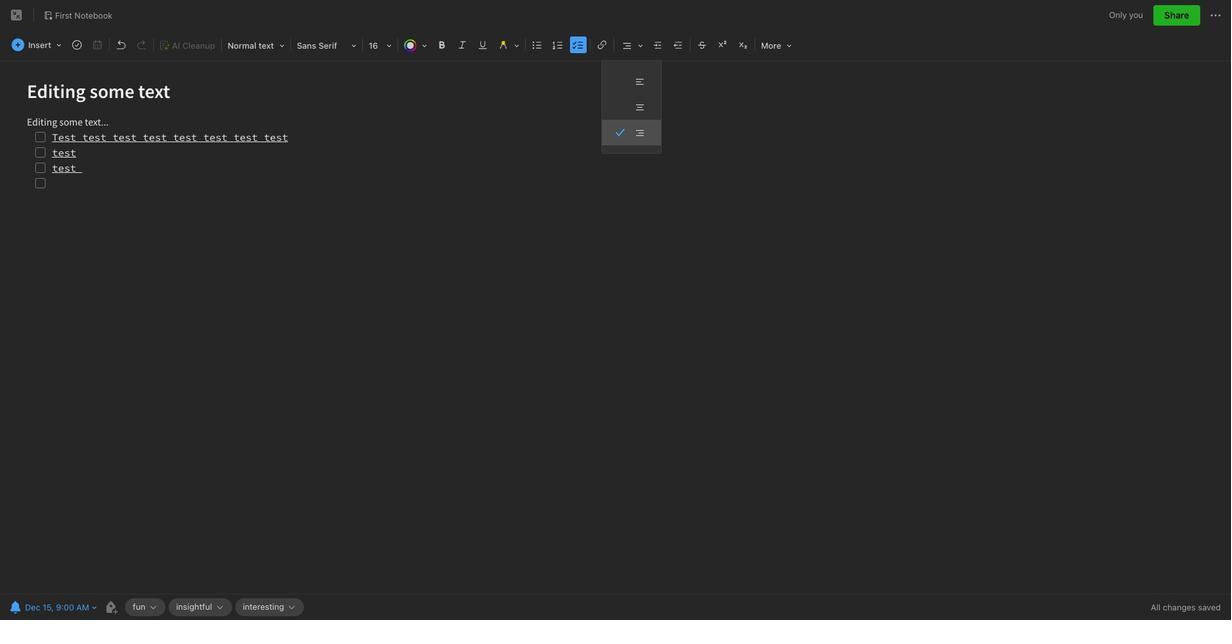 Task type: locate. For each thing, give the bounding box(es) containing it.
text
[[259, 40, 274, 51]]

dropdown list menu
[[602, 69, 661, 146]]

Alignment field
[[616, 36, 648, 55]]

More actions field
[[1208, 5, 1224, 26]]

more actions image
[[1208, 8, 1224, 23]]

insightful Tag actions field
[[212, 604, 224, 613]]

underline image
[[474, 36, 492, 54]]

Edit reminder field
[[6, 599, 98, 617]]

interesting
[[243, 602, 284, 613]]

normal text
[[228, 40, 274, 51]]

outdent image
[[670, 36, 688, 54]]

Insert field
[[8, 36, 66, 54]]

undo image
[[112, 36, 130, 54]]

first notebook button
[[39, 6, 117, 24]]

dec 15, 9:00 am
[[25, 603, 89, 613]]

Font family field
[[292, 36, 361, 55]]

saved
[[1198, 603, 1221, 613]]

add tag image
[[103, 600, 119, 616]]

more
[[761, 40, 782, 51]]

insightful button
[[169, 599, 232, 617]]

bold image
[[433, 36, 451, 54]]

dec
[[25, 603, 40, 613]]

collapse note image
[[9, 8, 24, 23]]

superscript image
[[714, 36, 732, 54]]

Font size field
[[364, 36, 396, 55]]

menu item
[[602, 120, 661, 146]]

all changes saved
[[1151, 603, 1221, 613]]

subscript image
[[734, 36, 752, 54]]

fun
[[133, 602, 145, 613]]

you
[[1130, 10, 1144, 20]]

Note Editor text field
[[0, 62, 1232, 595]]

16
[[369, 40, 378, 51]]

task image
[[68, 36, 86, 54]]

serif
[[319, 40, 337, 51]]

share
[[1165, 10, 1190, 21]]



Task type: describe. For each thing, give the bounding box(es) containing it.
15,
[[43, 603, 54, 613]]

interesting button
[[235, 599, 304, 617]]

italic image
[[453, 36, 471, 54]]

fun button
[[125, 599, 165, 617]]

sans
[[297, 40, 316, 51]]

fun Tag actions field
[[145, 604, 158, 613]]

note window element
[[0, 0, 1232, 621]]

9:00
[[56, 603, 74, 613]]

changes
[[1163, 603, 1196, 613]]

first
[[55, 10, 72, 20]]

bulleted list image
[[528, 36, 546, 54]]

notebook
[[74, 10, 112, 20]]

insightful
[[176, 602, 212, 613]]

am
[[76, 603, 89, 613]]

insert
[[28, 40, 51, 50]]

numbered list image
[[549, 36, 567, 54]]

sans serif
[[297, 40, 337, 51]]

insert link image
[[593, 36, 611, 54]]

only you
[[1110, 10, 1144, 20]]

first notebook
[[55, 10, 112, 20]]

Highlight field
[[493, 36, 524, 55]]

share button
[[1154, 5, 1201, 26]]

checklist image
[[570, 36, 588, 54]]

Heading level field
[[223, 36, 289, 55]]

interesting Tag actions field
[[284, 604, 296, 613]]

dec 15, 9:00 am button
[[6, 599, 90, 617]]

all
[[1151, 603, 1161, 613]]

More field
[[757, 36, 796, 55]]

only
[[1110, 10, 1127, 20]]

normal
[[228, 40, 256, 51]]

Font color field
[[400, 36, 432, 55]]

indent image
[[649, 36, 667, 54]]

strikethrough image
[[693, 36, 711, 54]]



Task type: vqa. For each thing, say whether or not it's contained in the screenshot.
row group
no



